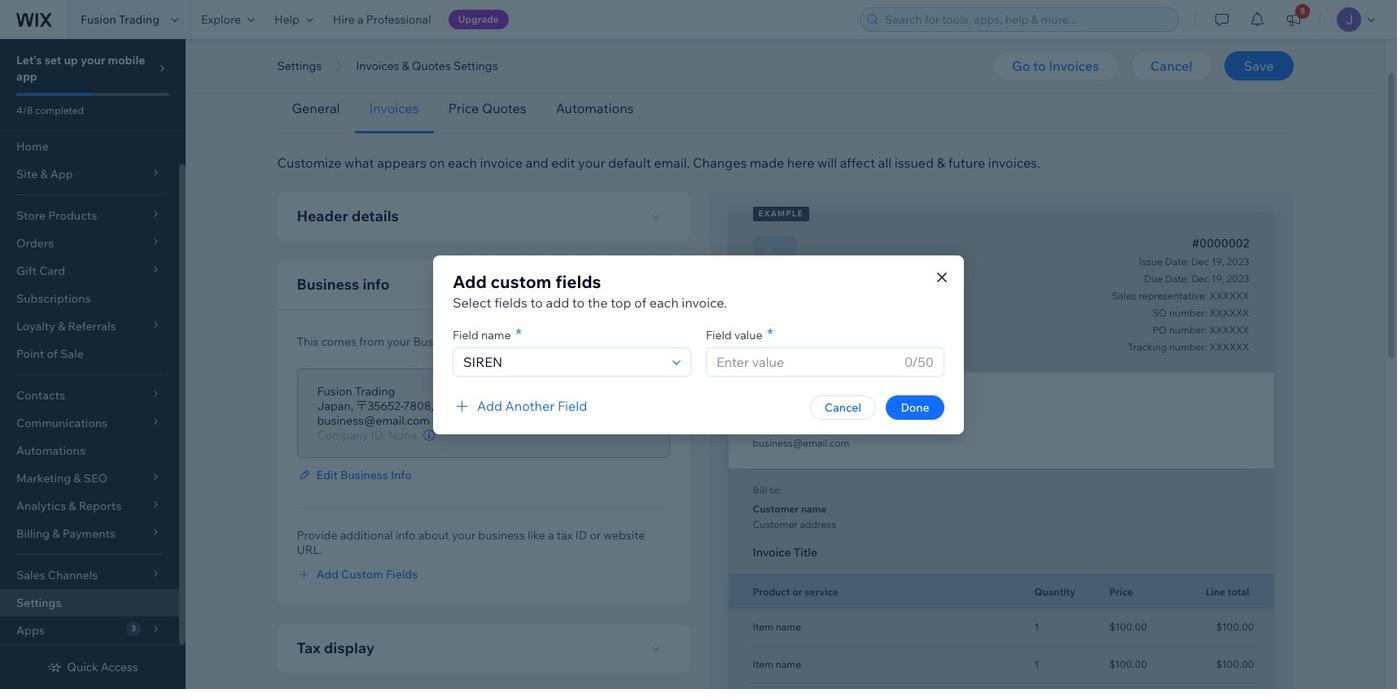 Task type: describe. For each thing, give the bounding box(es) containing it.
this comes from your business info in settings.
[[297, 335, 546, 349]]

add another field
[[477, 398, 587, 414]]

3 number: from the top
[[1170, 341, 1208, 353]]

quotes inside button
[[412, 59, 451, 73]]

up
[[64, 53, 78, 68]]

japan, for fusion trading japan, 〒35652-7808 alrogersvillehickory drive 109 business@email.com
[[753, 408, 784, 420]]

total
[[1228, 586, 1250, 598]]

quick access
[[67, 661, 138, 675]]

field for field name *
[[453, 328, 479, 342]]

invoice.
[[682, 294, 727, 311]]

product or service
[[753, 586, 839, 598]]

made
[[750, 155, 785, 171]]

issue
[[1139, 256, 1163, 268]]

price for price
[[1110, 586, 1134, 598]]

comes
[[321, 335, 357, 349]]

0 horizontal spatial to
[[531, 294, 543, 311]]

edit business info button
[[297, 468, 412, 484]]

0 vertical spatial cancel
[[1151, 58, 1193, 74]]

bill
[[753, 485, 768, 497]]

save button
[[1225, 51, 1294, 81]]

your inside provide additional info about your business like a tax id or website url.
[[452, 529, 476, 543]]

custom
[[491, 271, 552, 292]]

4 xxxxxx from the top
[[1210, 341, 1250, 353]]

id:
[[371, 428, 386, 443]]

1 number: from the top
[[1170, 307, 1208, 319]]

add for custom
[[316, 568, 339, 582]]

4/8 completed
[[16, 104, 84, 116]]

tab list containing general
[[277, 84, 1294, 134]]

product
[[753, 586, 791, 598]]

line
[[1206, 586, 1226, 598]]

id
[[576, 529, 587, 543]]

mobile
[[108, 53, 145, 68]]

additional
[[340, 529, 393, 543]]

tax
[[297, 639, 321, 658]]

2 xxxxxx from the top
[[1210, 307, 1250, 319]]

quick
[[67, 661, 98, 675]]

add another field button
[[453, 396, 587, 416]]

let's set up your mobile app
[[16, 53, 145, 84]]

Search for tools, apps, help & more... field
[[880, 8, 1174, 31]]

help
[[274, 12, 300, 27]]

add custom fields
[[316, 568, 418, 582]]

2 item from the top
[[753, 659, 774, 671]]

#0000002 issue date: dec 19, 2023 due date: dec 19, 2023 sales representative: xxxxxx so number: xxxxxx po number: xxxxxx tracking number: xxxxxx
[[1112, 236, 1250, 353]]

invoices.
[[989, 155, 1041, 171]]

what
[[345, 155, 374, 171]]

url.
[[297, 543, 322, 558]]

1 item name from the top
[[753, 621, 802, 634]]

service
[[805, 586, 839, 598]]

example
[[759, 209, 804, 219]]

your inside let's set up your mobile app
[[81, 53, 105, 68]]

2 19, from the top
[[1212, 273, 1225, 285]]

japan, for fusion trading japan, 〒35652-7808, alrogersvillehickory drive 109 business@email.com
[[317, 399, 354, 414]]

settings for settings link
[[16, 596, 61, 611]]

sidebar element
[[0, 39, 186, 690]]

invoices for invoices
[[369, 100, 419, 116]]

edit
[[316, 468, 338, 483]]

automations link
[[0, 437, 179, 465]]

issued
[[895, 155, 934, 171]]

default
[[608, 155, 651, 171]]

subscriptions link
[[0, 285, 179, 313]]

1 horizontal spatial fields
[[556, 271, 601, 292]]

provide
[[297, 529, 338, 543]]

* for field value *
[[768, 325, 774, 343]]

field inside button
[[558, 398, 587, 414]]

fusion for fusion trading
[[81, 12, 116, 27]]

invoices & quotes settings button
[[348, 54, 506, 78]]

and
[[526, 155, 549, 171]]

po
[[1153, 324, 1167, 336]]

settings inside button
[[454, 59, 498, 73]]

completed
[[35, 104, 84, 116]]

top
[[611, 294, 632, 311]]

invoice
[[480, 155, 523, 171]]

0 horizontal spatial a
[[358, 12, 364, 27]]

Field value field
[[712, 348, 900, 376]]

provide additional info about your business like a tax id or website url.
[[297, 529, 645, 558]]

company id: none
[[317, 428, 417, 443]]

3 xxxxxx from the top
[[1210, 324, 1250, 336]]

tax
[[557, 529, 573, 543]]

quantity
[[1035, 586, 1076, 598]]

business inside button
[[341, 468, 388, 483]]

line total
[[1206, 586, 1250, 598]]

fusion trading japan, 〒35652-7808, alrogersvillehickory drive 109 business@email.com
[[317, 384, 604, 428]]

title
[[794, 546, 818, 560]]

quick access button
[[48, 661, 138, 675]]

another
[[505, 398, 555, 414]]

fusion for fusion trading japan, 〒35652-7808, alrogersvillehickory drive 109 business@email.com
[[317, 384, 352, 399]]

representative:
[[1139, 290, 1208, 302]]

or inside provide additional info about your business like a tax id or website url.
[[590, 529, 601, 543]]

explore
[[201, 12, 241, 27]]

your right from
[[387, 335, 411, 349]]

point of sale link
[[0, 340, 179, 368]]

#0000002
[[1193, 236, 1250, 251]]

2 2023 from the top
[[1227, 273, 1250, 285]]

8
[[1301, 6, 1306, 16]]

0 vertical spatial business
[[297, 275, 359, 294]]

add for custom
[[453, 271, 487, 292]]

on
[[430, 155, 445, 171]]

0 vertical spatial cancel button
[[1131, 51, 1212, 81]]

1 vertical spatial cancel button
[[810, 395, 876, 420]]

1 2023 from the top
[[1227, 256, 1250, 268]]

price quotes button
[[434, 84, 541, 134]]

let's
[[16, 53, 42, 68]]

select
[[453, 294, 492, 311]]

2 date: from the top
[[1165, 273, 1190, 285]]

2 item name from the top
[[753, 659, 802, 671]]

fields
[[386, 568, 418, 582]]

professional
[[366, 12, 431, 27]]

name inside bill to: customer name customer address
[[801, 503, 827, 516]]

custom
[[341, 568, 384, 582]]

7808,
[[403, 399, 434, 414]]

0 horizontal spatial cancel
[[825, 400, 862, 415]]

invoices for invoices & quotes settings
[[356, 59, 399, 73]]

each inside the add custom fields select fields to add to the top of each invoice.
[[650, 294, 679, 311]]

1 horizontal spatial or
[[793, 586, 803, 598]]

edit business info
[[316, 468, 412, 483]]

upgrade
[[458, 13, 499, 25]]

appears
[[377, 155, 427, 171]]

upgrade button
[[448, 10, 509, 29]]

subscriptions
[[16, 292, 91, 306]]

drive for fusion trading japan, 〒35652-7808, alrogersvillehickory drive 109 business@email.com
[[553, 399, 581, 414]]

109 for fusion trading japan, 〒35652-7808 alrogersvillehickory drive 109 business@email.com
[[879, 420, 896, 432]]

business
[[478, 529, 525, 543]]



Task type: locate. For each thing, give the bounding box(es) containing it.
invoice title
[[753, 546, 818, 560]]

a
[[358, 12, 364, 27], [548, 529, 554, 543]]

〒35652- inside fusion trading japan, 〒35652-7808, alrogersvillehickory drive 109 business@email.com
[[356, 399, 403, 414]]

to right go
[[1034, 58, 1046, 74]]

1 horizontal spatial a
[[548, 529, 554, 543]]

fusion down field value field
[[753, 388, 784, 400]]

fields down custom
[[495, 294, 528, 311]]

1 customer from the top
[[753, 503, 799, 516]]

a left tax
[[548, 529, 554, 543]]

1 horizontal spatial alrogersvillehickory
[[753, 420, 851, 432]]

1 item from the top
[[753, 621, 774, 634]]

0 vertical spatial add
[[453, 271, 487, 292]]

settings button
[[269, 54, 330, 78]]

website
[[604, 529, 645, 543]]

1 horizontal spatial fusion
[[317, 384, 352, 399]]

*
[[516, 325, 522, 343], [768, 325, 774, 343]]

1 vertical spatial &
[[937, 155, 946, 171]]

109
[[584, 399, 604, 414], [879, 420, 896, 432]]

item
[[753, 621, 774, 634], [753, 659, 774, 671]]

drive right 7808
[[853, 420, 877, 432]]

invoices right go
[[1049, 58, 1100, 74]]

1 dec from the top
[[1192, 256, 1210, 268]]

0 horizontal spatial alrogersvillehickory
[[437, 399, 551, 414]]

& up "invoices" button
[[402, 59, 409, 73]]

0 horizontal spatial field
[[453, 328, 479, 342]]

this
[[297, 335, 319, 349]]

1 horizontal spatial field
[[558, 398, 587, 414]]

trading up mobile
[[119, 12, 160, 27]]

field right another
[[558, 398, 587, 414]]

0 vertical spatial drive
[[553, 399, 581, 414]]

settings
[[277, 59, 322, 73], [454, 59, 498, 73], [16, 596, 61, 611]]

hire
[[333, 12, 355, 27]]

alrogersvillehickory inside fusion trading japan, 〒35652-7808 alrogersvillehickory drive 109 business@email.com
[[753, 420, 851, 432]]

add inside the add custom fields select fields to add to the top of each invoice.
[[453, 271, 487, 292]]

0 vertical spatial info
[[363, 275, 390, 294]]

0 vertical spatial dec
[[1192, 256, 1210, 268]]

field left in
[[453, 328, 479, 342]]

automations
[[556, 100, 634, 116], [16, 444, 85, 459]]

tab list
[[277, 84, 1294, 134]]

date:
[[1165, 256, 1190, 268], [1165, 273, 1190, 285]]

2 horizontal spatial to
[[1034, 58, 1046, 74]]

affect
[[840, 155, 876, 171]]

0 horizontal spatial business@email.com
[[317, 414, 430, 428]]

109 inside fusion trading japan, 〒35652-7808 alrogersvillehickory drive 109 business@email.com
[[879, 420, 896, 432]]

0 horizontal spatial 〒35652-
[[356, 399, 403, 414]]

1 horizontal spatial of
[[635, 294, 647, 311]]

customize
[[277, 155, 342, 171]]

or left service
[[793, 586, 803, 598]]

1 horizontal spatial *
[[768, 325, 774, 343]]

japan, up company
[[317, 399, 354, 414]]

japan, inside fusion trading japan, 〒35652-7808, alrogersvillehickory drive 109 business@email.com
[[317, 399, 354, 414]]

dec up representative:
[[1192, 273, 1210, 285]]

1 vertical spatial dec
[[1192, 273, 1210, 285]]

company
[[317, 428, 369, 443]]

1 xxxxxx from the top
[[1210, 290, 1250, 302]]

business info
[[297, 275, 390, 294]]

or
[[590, 529, 601, 543], [793, 586, 803, 598]]

0 horizontal spatial info
[[391, 468, 412, 483]]

invoices
[[1049, 58, 1100, 74], [356, 59, 399, 73], [369, 100, 419, 116]]

0 horizontal spatial fields
[[495, 294, 528, 311]]

to:
[[770, 485, 782, 497]]

each right "on"
[[448, 155, 477, 171]]

0 horizontal spatial japan,
[[317, 399, 354, 414]]

quotes up "invoices" button
[[412, 59, 451, 73]]

field left value
[[706, 328, 732, 342]]

0 vertical spatial number:
[[1170, 307, 1208, 319]]

1 vertical spatial business
[[413, 335, 461, 349]]

info inside provide additional info about your business like a tax id or website url.
[[396, 529, 416, 543]]

* right in
[[516, 325, 522, 343]]

1 vertical spatial each
[[650, 294, 679, 311]]

settings inside sidebar element
[[16, 596, 61, 611]]

invoice
[[753, 546, 791, 560]]

1 vertical spatial date:
[[1165, 273, 1190, 285]]

0 vertical spatial info
[[463, 335, 484, 349]]

7808
[[827, 408, 851, 420]]

business right edit
[[341, 468, 388, 483]]

details
[[352, 207, 399, 226]]

info left in
[[463, 335, 484, 349]]

info down none
[[391, 468, 412, 483]]

drive inside fusion trading japan, 〒35652-7808, alrogersvillehickory drive 109 business@email.com
[[553, 399, 581, 414]]

0 vertical spatial 1
[[1035, 621, 1040, 634]]

name inside field name *
[[481, 328, 511, 342]]

address
[[800, 519, 837, 531]]

a inside provide additional info about your business like a tax id or website url.
[[548, 529, 554, 543]]

fusion inside fusion trading japan, 〒35652-7808, alrogersvillehickory drive 109 business@email.com
[[317, 384, 352, 399]]

customer up invoice
[[753, 519, 798, 531]]

price
[[448, 100, 479, 116], [1110, 586, 1134, 598]]

alrogersvillehickory down in
[[437, 399, 551, 414]]

0 horizontal spatial cancel button
[[810, 395, 876, 420]]

0 vertical spatial price
[[448, 100, 479, 116]]

business@email.com inside fusion trading japan, 〒35652-7808 alrogersvillehickory drive 109 business@email.com
[[753, 437, 850, 450]]

1 horizontal spatial info
[[463, 335, 484, 349]]

〒35652- inside fusion trading japan, 〒35652-7808 alrogersvillehickory drive 109 business@email.com
[[786, 408, 827, 420]]

1 vertical spatial fields
[[495, 294, 528, 311]]

2 vertical spatial add
[[316, 568, 339, 582]]

field inside field value *
[[706, 328, 732, 342]]

automations inside button
[[556, 100, 634, 116]]

number: right tracking
[[1170, 341, 1208, 353]]

trading up the id:
[[355, 384, 395, 399]]

trading for fusion trading japan, 〒35652-7808, alrogersvillehickory drive 109 business@email.com
[[355, 384, 395, 399]]

to left add
[[531, 294, 543, 311]]

help button
[[265, 0, 323, 39]]

1 1 from the top
[[1035, 621, 1040, 634]]

of right top
[[635, 294, 647, 311]]

2 horizontal spatial settings
[[454, 59, 498, 73]]

〒35652- for 7808,
[[356, 399, 403, 414]]

〒35652- for 7808
[[786, 408, 827, 420]]

japan, inside fusion trading japan, 〒35652-7808 alrogersvillehickory drive 109 business@email.com
[[753, 408, 784, 420]]

0 horizontal spatial info
[[363, 275, 390, 294]]

1 horizontal spatial japan,
[[753, 408, 784, 420]]

0 horizontal spatial &
[[402, 59, 409, 73]]

sales
[[1112, 290, 1137, 302]]

trading for fusion trading
[[119, 12, 160, 27]]

0 horizontal spatial or
[[590, 529, 601, 543]]

changes
[[693, 155, 747, 171]]

sale
[[60, 347, 84, 362]]

0 horizontal spatial price
[[448, 100, 479, 116]]

date: right 'issue'
[[1165, 256, 1190, 268]]

1 vertical spatial quotes
[[482, 100, 527, 116]]

0 horizontal spatial each
[[448, 155, 477, 171]]

tracking
[[1129, 341, 1167, 353]]

0 vertical spatial &
[[402, 59, 409, 73]]

1 vertical spatial a
[[548, 529, 554, 543]]

business@email.com for 7808
[[753, 437, 850, 450]]

number: down representative:
[[1170, 307, 1208, 319]]

1 19, from the top
[[1212, 256, 1225, 268]]

1 horizontal spatial trading
[[355, 384, 395, 399]]

1 vertical spatial price
[[1110, 586, 1134, 598]]

cancel
[[1151, 58, 1193, 74], [825, 400, 862, 415]]

1 horizontal spatial each
[[650, 294, 679, 311]]

your right edit
[[578, 155, 606, 171]]

alrogersvillehickory
[[437, 399, 551, 414], [753, 420, 851, 432]]

1 horizontal spatial drive
[[853, 420, 877, 432]]

drive down field name field
[[553, 399, 581, 414]]

invoices down invoices & quotes settings
[[369, 100, 419, 116]]

109 down done button at the bottom right of page
[[879, 420, 896, 432]]

0 horizontal spatial 109
[[584, 399, 604, 414]]

Field name field
[[459, 348, 668, 376]]

0 vertical spatial business@email.com
[[317, 414, 430, 428]]

automations inside sidebar element
[[16, 444, 85, 459]]

1 * from the left
[[516, 325, 522, 343]]

quotes up invoice on the top left of the page
[[482, 100, 527, 116]]

your
[[81, 53, 105, 68], [578, 155, 606, 171], [387, 335, 411, 349], [452, 529, 476, 543]]

0 vertical spatial alrogersvillehickory
[[437, 399, 551, 414]]

1 horizontal spatial settings
[[277, 59, 322, 73]]

general button
[[277, 84, 355, 134]]

hire a professional link
[[323, 0, 441, 39]]

price quotes
[[448, 100, 527, 116]]

general
[[292, 100, 340, 116]]

1 vertical spatial 2023
[[1227, 273, 1250, 285]]

invoices up "invoices" button
[[356, 59, 399, 73]]

japan,
[[317, 399, 354, 414], [753, 408, 784, 420]]

of left sale on the left bottom of the page
[[47, 347, 58, 362]]

the
[[588, 294, 608, 311]]

0 horizontal spatial trading
[[119, 12, 160, 27]]

add for another
[[477, 398, 503, 414]]

1 vertical spatial add
[[477, 398, 503, 414]]

price down invoices & quotes settings button
[[448, 100, 479, 116]]

info inside edit business info button
[[391, 468, 412, 483]]

point of sale
[[16, 347, 84, 362]]

of inside point of sale link
[[47, 347, 58, 362]]

1 date: from the top
[[1165, 256, 1190, 268]]

〒35652- down field value field
[[786, 408, 827, 420]]

alrogersvillehickory for 7808
[[753, 420, 851, 432]]

home link
[[0, 133, 179, 160]]

0 vertical spatial of
[[635, 294, 647, 311]]

quotes inside button
[[482, 100, 527, 116]]

will
[[818, 155, 837, 171]]

2 dec from the top
[[1192, 273, 1210, 285]]

0 vertical spatial customer
[[753, 503, 799, 516]]

〒35652- up the id:
[[356, 399, 403, 414]]

due
[[1145, 273, 1163, 285]]

fusion inside fusion trading japan, 〒35652-7808 alrogersvillehickory drive 109 business@email.com
[[753, 388, 784, 400]]

go
[[1012, 58, 1031, 74]]

1 vertical spatial item name
[[753, 659, 802, 671]]

1 horizontal spatial business@email.com
[[753, 437, 850, 450]]

2 * from the left
[[768, 325, 774, 343]]

or right id
[[590, 529, 601, 543]]

0 vertical spatial date:
[[1165, 256, 1190, 268]]

date: up representative:
[[1165, 273, 1190, 285]]

field for field value *
[[706, 328, 732, 342]]

2 1 from the top
[[1035, 659, 1040, 671]]

0/50
[[905, 354, 934, 370]]

display
[[324, 639, 375, 658]]

business@email.com for 7808,
[[317, 414, 430, 428]]

settings.
[[498, 335, 546, 349]]

home
[[16, 139, 49, 154]]

&
[[402, 59, 409, 73], [937, 155, 946, 171]]

save
[[1244, 58, 1274, 74]]

2 customer from the top
[[753, 519, 798, 531]]

future
[[949, 155, 986, 171]]

your right about
[[452, 529, 476, 543]]

trading
[[119, 12, 160, 27], [355, 384, 395, 399], [786, 388, 822, 400]]

settings inside button
[[277, 59, 322, 73]]

each
[[448, 155, 477, 171], [650, 294, 679, 311]]

add left another
[[477, 398, 503, 414]]

settings link
[[0, 590, 179, 617]]

1 horizontal spatial to
[[572, 294, 585, 311]]

drive inside fusion trading japan, 〒35652-7808 alrogersvillehickory drive 109 business@email.com
[[853, 420, 877, 432]]

customer down to:
[[753, 503, 799, 516]]

0 vertical spatial 19,
[[1212, 256, 1225, 268]]

automations for automations button
[[556, 100, 634, 116]]

japan, down field value field
[[753, 408, 784, 420]]

109 inside fusion trading japan, 〒35652-7808, alrogersvillehickory drive 109 business@email.com
[[584, 399, 604, 414]]

price inside button
[[448, 100, 479, 116]]

0 vertical spatial fields
[[556, 271, 601, 292]]

field inside field name *
[[453, 328, 479, 342]]

price for price quotes
[[448, 100, 479, 116]]

in
[[486, 335, 496, 349]]

109 down field name field
[[584, 399, 604, 414]]

add up select
[[453, 271, 487, 292]]

add down url.
[[316, 568, 339, 582]]

edit
[[552, 155, 575, 171]]

1 vertical spatial alrogersvillehickory
[[753, 420, 851, 432]]

0 vertical spatial item
[[753, 621, 774, 634]]

to inside button
[[1034, 58, 1046, 74]]

1 vertical spatial or
[[793, 586, 803, 598]]

price right quantity
[[1110, 586, 1134, 598]]

1 vertical spatial 109
[[879, 420, 896, 432]]

add
[[546, 294, 570, 311]]

* for field name *
[[516, 325, 522, 343]]

dec down #0000002
[[1192, 256, 1210, 268]]

fusion trading japan, 〒35652-7808 alrogersvillehickory drive 109 business@email.com
[[753, 388, 896, 450]]

add inside button
[[477, 398, 503, 414]]

info up from
[[363, 275, 390, 294]]

number: right po
[[1170, 324, 1208, 336]]

0 horizontal spatial automations
[[16, 444, 85, 459]]

fields
[[556, 271, 601, 292], [495, 294, 528, 311]]

2 horizontal spatial trading
[[786, 388, 822, 400]]

alrogersvillehickory down field value field
[[753, 420, 851, 432]]

1 horizontal spatial cancel
[[1151, 58, 1193, 74]]

add custom fields button
[[297, 568, 418, 582]]

0 vertical spatial quotes
[[412, 59, 451, 73]]

2 vertical spatial business
[[341, 468, 388, 483]]

bill to: customer name customer address
[[753, 485, 837, 531]]

your right "up"
[[81, 53, 105, 68]]

* right value
[[768, 325, 774, 343]]

0 horizontal spatial fusion
[[81, 12, 116, 27]]

0 vertical spatial each
[[448, 155, 477, 171]]

0 vertical spatial a
[[358, 12, 364, 27]]

trading for fusion trading japan, 〒35652-7808 alrogersvillehickory drive 109 business@email.com
[[786, 388, 822, 400]]

1 horizontal spatial &
[[937, 155, 946, 171]]

all
[[878, 155, 892, 171]]

fusion up company
[[317, 384, 352, 399]]

alrogersvillehickory for 7808,
[[437, 399, 551, 414]]

2 number: from the top
[[1170, 324, 1208, 336]]

invoices inside button
[[356, 59, 399, 73]]

trading down field value field
[[786, 388, 822, 400]]

drive for fusion trading japan, 〒35652-7808 alrogersvillehickory drive 109 business@email.com
[[853, 420, 877, 432]]

0 horizontal spatial quotes
[[412, 59, 451, 73]]

header
[[297, 207, 348, 226]]

2 horizontal spatial fusion
[[753, 388, 784, 400]]

set
[[45, 53, 61, 68]]

settings for settings button
[[277, 59, 322, 73]]

fields up the
[[556, 271, 601, 292]]

0 vertical spatial automations
[[556, 100, 634, 116]]

business down select
[[413, 335, 461, 349]]

& left future
[[937, 155, 946, 171]]

invoices button
[[355, 84, 434, 134]]

like
[[528, 529, 546, 543]]

customer
[[753, 503, 799, 516], [753, 519, 798, 531]]

drive
[[553, 399, 581, 414], [853, 420, 877, 432]]

add
[[453, 271, 487, 292], [477, 398, 503, 414], [316, 568, 339, 582]]

invoices inside 'tab list'
[[369, 100, 419, 116]]

1 horizontal spatial 〒35652-
[[786, 408, 827, 420]]

1 horizontal spatial 109
[[879, 420, 896, 432]]

1 vertical spatial number:
[[1170, 324, 1208, 336]]

fusion up mobile
[[81, 12, 116, 27]]

& inside button
[[402, 59, 409, 73]]

1 horizontal spatial automations
[[556, 100, 634, 116]]

alrogersvillehickory inside fusion trading japan, 〒35652-7808, alrogersvillehickory drive 109 business@email.com
[[437, 399, 551, 414]]

done
[[901, 400, 930, 415]]

1 vertical spatial info
[[396, 529, 416, 543]]

$100.00
[[1110, 621, 1148, 634], [1217, 621, 1255, 634], [1110, 659, 1148, 671], [1217, 659, 1255, 671]]

field
[[453, 328, 479, 342], [706, 328, 732, 342], [558, 398, 587, 414]]

automations for automations link at bottom left
[[16, 444, 85, 459]]

to left the
[[572, 294, 585, 311]]

1 vertical spatial automations
[[16, 444, 85, 459]]

of inside the add custom fields select fields to add to the top of each invoice.
[[635, 294, 647, 311]]

about
[[418, 529, 450, 543]]

trading inside fusion trading japan, 〒35652-7808 alrogersvillehickory drive 109 business@email.com
[[786, 388, 822, 400]]

2 vertical spatial number:
[[1170, 341, 1208, 353]]

fusion for fusion trading japan, 〒35652-7808 alrogersvillehickory drive 109 business@email.com
[[753, 388, 784, 400]]

1 vertical spatial 1
[[1035, 659, 1040, 671]]

0 horizontal spatial drive
[[553, 399, 581, 414]]

1 vertical spatial customer
[[753, 519, 798, 531]]

0 horizontal spatial of
[[47, 347, 58, 362]]

2023
[[1227, 256, 1250, 268], [1227, 273, 1250, 285]]

business up "comes"
[[297, 275, 359, 294]]

each left invoice. in the top of the page
[[650, 294, 679, 311]]

go to invoices button
[[993, 51, 1119, 81]]

1 vertical spatial business@email.com
[[753, 437, 850, 450]]

info left about
[[396, 529, 416, 543]]

0 vertical spatial 2023
[[1227, 256, 1250, 268]]

value
[[735, 328, 763, 342]]

a right hire
[[358, 12, 364, 27]]

109 for fusion trading japan, 〒35652-7808, alrogersvillehickory drive 109 business@email.com
[[584, 399, 604, 414]]

email.
[[654, 155, 690, 171]]

1 horizontal spatial quotes
[[482, 100, 527, 116]]

go to invoices
[[1012, 58, 1100, 74]]

1 vertical spatial cancel
[[825, 400, 862, 415]]

1 horizontal spatial price
[[1110, 586, 1134, 598]]

business@email.com inside fusion trading japan, 〒35652-7808, alrogersvillehickory drive 109 business@email.com
[[317, 414, 430, 428]]

trading inside fusion trading japan, 〒35652-7808, alrogersvillehickory drive 109 business@email.com
[[355, 384, 395, 399]]

add custom fields select fields to add to the top of each invoice.
[[453, 271, 727, 311]]

0 vertical spatial item name
[[753, 621, 802, 634]]



Task type: vqa. For each thing, say whether or not it's contained in the screenshot.
'Bill'
yes



